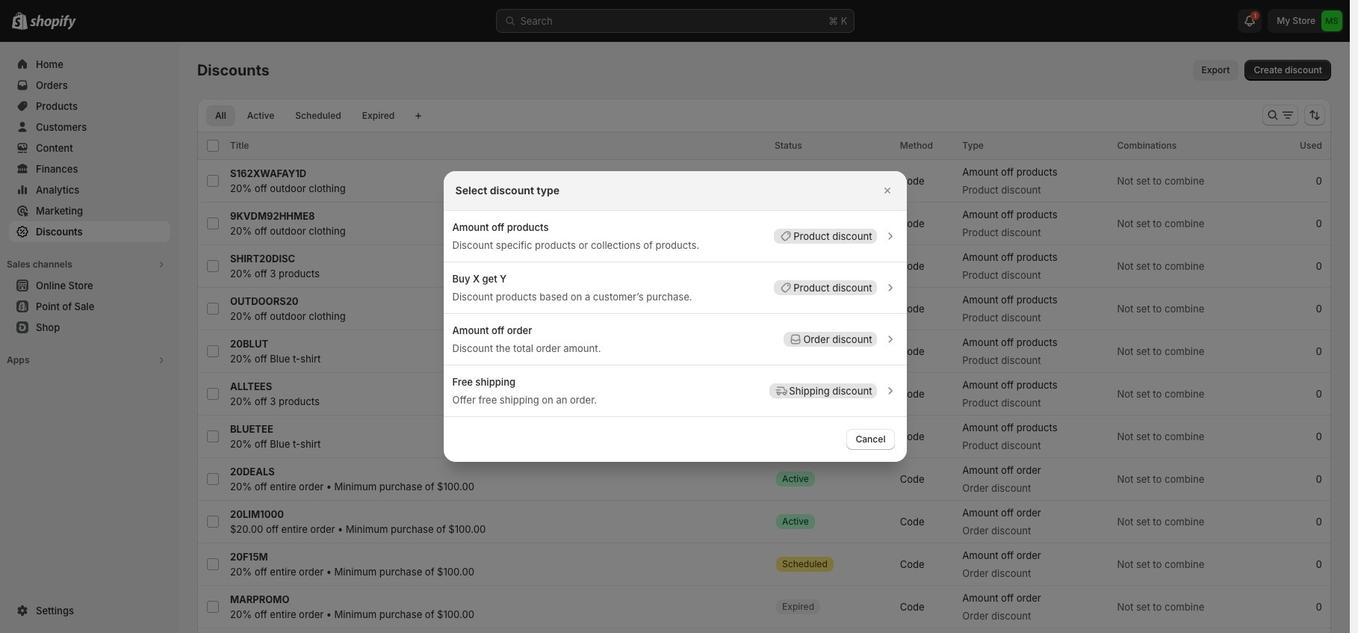Task type: locate. For each thing, give the bounding box(es) containing it.
shopify image
[[30, 15, 76, 30]]

dialog
[[0, 171, 1351, 462]]

tab list
[[203, 105, 407, 126]]



Task type: vqa. For each thing, say whether or not it's contained in the screenshot.
dialog
yes



